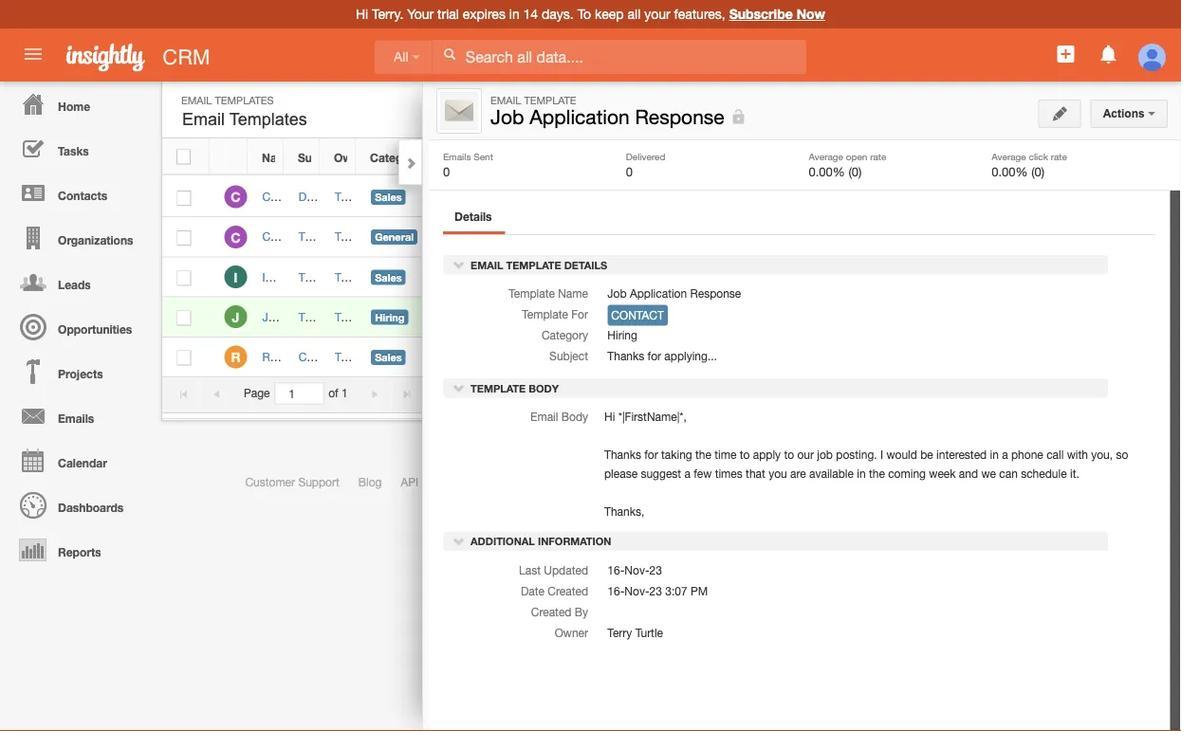 Task type: vqa. For each thing, say whether or not it's contained in the screenshot.
bottom Close
no



Task type: locate. For each thing, give the bounding box(es) containing it.
0 vertical spatial hiring
[[375, 311, 405, 324]]

contact 0% for j
[[514, 310, 570, 324]]

1 vertical spatial hi
[[605, 410, 615, 424]]

3 sales cell from the top
[[357, 338, 499, 378]]

0.00% inside average click rate 0.00% (0)
[[992, 164, 1028, 179]]

0 horizontal spatial i
[[234, 270, 238, 285]]

general up contacting
[[375, 231, 414, 244]]

(0) for average click rate 0.00% (0)
[[1032, 164, 1045, 179]]

1 horizontal spatial rate
[[1051, 151, 1068, 162]]

1 5 from the left
[[814, 387, 821, 400]]

record permissions image
[[730, 105, 747, 129]]

sales for c
[[375, 191, 402, 204]]

pm for me
[[776, 351, 793, 364]]

category inside row
[[370, 151, 420, 164]]

0 horizontal spatial body
[[529, 382, 559, 395]]

rate right open
[[871, 151, 887, 162]]

0 vertical spatial time
[[366, 190, 388, 204]]

1 horizontal spatial thanks for applying...
[[608, 350, 718, 363]]

0 horizontal spatial category
[[370, 151, 420, 164]]

created by
[[531, 606, 588, 619]]

3 0% from the top
[[554, 271, 570, 284]]

turtle inside "j" row
[[363, 310, 391, 324]]

job up contact
[[608, 287, 627, 301]]

0 horizontal spatial time
[[366, 190, 388, 204]]

row group
[[162, 177, 891, 378]]

do you have time to connect?
[[299, 190, 451, 204]]

can
[[1000, 467, 1018, 481]]

1 vertical spatial hiring
[[608, 329, 638, 342]]

0% down template for in the left of the page
[[554, 351, 570, 364]]

0.00% inside average open rate 0.00% (0)
[[809, 164, 846, 179]]

recycle
[[923, 149, 972, 162]]

1 (0) from the left
[[849, 164, 862, 179]]

you inside thanks for taking the time to apply to our job posting. i would be interested in a phone call with you, so please suggest a few times that you are available in the coming week and we can schedule it.
[[769, 467, 788, 481]]

row group containing c
[[162, 177, 891, 378]]

sales inside the i row
[[375, 271, 402, 284]]

2 vertical spatial application
[[285, 310, 342, 324]]

pm inside r row
[[776, 351, 793, 364]]

new
[[993, 103, 1016, 115]]

sales cell for i
[[357, 258, 499, 298]]

turtle down 16-nov-23
[[636, 626, 663, 640]]

0 vertical spatial application
[[530, 105, 630, 129]]

2 vertical spatial chevron down image
[[453, 535, 466, 548]]

body up email body
[[529, 382, 559, 395]]

point
[[344, 351, 370, 364]]

terry turtle down thanks for contacting us. link
[[335, 310, 391, 324]]

privacy
[[817, 476, 855, 489]]

0 vertical spatial c link
[[224, 186, 247, 208]]

c for cold email
[[231, 189, 241, 205]]

1 vertical spatial application
[[630, 287, 687, 301]]

contact inside the i row
[[514, 270, 554, 284]]

sales right point
[[375, 351, 402, 364]]

for up suggest
[[645, 448, 658, 462]]

terry
[[335, 190, 360, 204], [335, 230, 360, 244], [335, 270, 360, 284], [335, 310, 360, 324], [335, 351, 360, 364], [608, 626, 632, 640]]

1 vertical spatial job
[[608, 287, 627, 301]]

i row
[[162, 258, 891, 298]]

dashboards link
[[5, 483, 152, 528]]

2 vertical spatial job
[[262, 310, 282, 324]]

projects
[[58, 367, 103, 381]]

contact 0% down template name on the top left of the page
[[514, 310, 570, 324]]

2 0% from the top
[[554, 231, 570, 244]]

1 horizontal spatial emails
[[443, 151, 471, 162]]

terry inside the i row
[[335, 270, 360, 284]]

1 vertical spatial chevron down image
[[453, 381, 466, 395]]

0 vertical spatial chevron down image
[[453, 258, 466, 272]]

2 vertical spatial the
[[869, 467, 885, 481]]

template name
[[509, 287, 588, 301]]

iphone app
[[635, 476, 695, 489]]

0 horizontal spatial average
[[809, 151, 844, 162]]

for down contact
[[648, 350, 662, 363]]

template body
[[468, 382, 559, 395]]

4 16-nov-23 3:07 pm cell from the top
[[678, 338, 844, 378]]

of 1
[[329, 387, 348, 400]]

16-nov-23 3:07 pm inside the i row
[[692, 270, 793, 284]]

navigation containing home
[[0, 82, 152, 572]]

contact cell
[[499, 218, 554, 258], [499, 258, 554, 298], [499, 298, 554, 338], [499, 338, 554, 378]]

0% cell up subject
[[535, 298, 678, 338]]

emails up calendar link
[[58, 412, 94, 425]]

category up subject
[[542, 329, 588, 342]]

0 horizontal spatial 0
[[443, 164, 450, 179]]

terry turtle link down thanks for contacting us. link
[[335, 310, 391, 324]]

sales link
[[918, 252, 962, 267]]

3 0% cell from the top
[[535, 258, 678, 298]]

thanks for contacting us.
[[299, 270, 428, 284]]

0 vertical spatial thanks for applying...
[[299, 310, 408, 324]]

contact up template name on the top left of the page
[[514, 270, 554, 284]]

2 vertical spatial you
[[769, 467, 788, 481]]

cold
[[262, 190, 286, 204]]

email templates button
[[177, 105, 312, 134]]

date
[[521, 585, 545, 598]]

for inside "j" row
[[339, 310, 352, 324]]

0 horizontal spatial hi
[[356, 6, 368, 22]]

sales for i
[[375, 271, 402, 284]]

customer support
[[245, 476, 340, 489]]

now
[[797, 6, 826, 22]]

terry turtle
[[335, 190, 391, 204], [335, 230, 391, 244], [335, 270, 391, 284], [335, 310, 391, 324], [335, 351, 391, 364], [608, 626, 663, 640]]

16- inside r row
[[692, 351, 709, 364]]

you right do
[[316, 190, 335, 204]]

addendum
[[994, 476, 1050, 489]]

time inside c "row"
[[366, 190, 388, 204]]

0% inside r row
[[554, 351, 570, 364]]

navigation
[[0, 82, 152, 572]]

1 left - on the bottom right of the page
[[797, 387, 804, 400]]

response
[[635, 105, 725, 129], [308, 270, 359, 284], [691, 287, 742, 301], [345, 310, 396, 324]]

contact inside "j" row
[[514, 310, 554, 324]]

in up we
[[991, 448, 999, 462]]

0
[[443, 164, 450, 179], [626, 164, 633, 179]]

0% cell for us.
[[535, 258, 678, 298]]

0 vertical spatial the
[[405, 351, 422, 364]]

0 horizontal spatial the
[[405, 351, 422, 364]]

nov- inside the i row
[[709, 270, 734, 284]]

date created
[[521, 585, 588, 598]]

1 vertical spatial in
[[991, 448, 999, 462]]

created down updated at left
[[548, 585, 588, 598]]

sales inside r row
[[375, 351, 402, 364]]

contact up template body
[[514, 351, 554, 364]]

3 chevron down image from the top
[[453, 535, 466, 548]]

terry for applying...
[[335, 310, 360, 324]]

c link for contact info
[[224, 226, 247, 248]]

emails inside navigation
[[58, 412, 94, 425]]

0% inside "j" row
[[554, 311, 570, 324]]

i left would
[[881, 448, 884, 462]]

job application response
[[491, 105, 725, 129], [608, 287, 742, 301], [262, 310, 396, 324]]

chevron down image for last
[[453, 535, 466, 548]]

cell
[[162, 298, 210, 338], [678, 298, 844, 338], [844, 298, 891, 338], [844, 338, 891, 378]]

last
[[519, 564, 541, 577]]

all
[[628, 6, 641, 22]]

0% cell
[[535, 177, 678, 218], [535, 218, 678, 258], [535, 258, 678, 298], [535, 298, 678, 338], [535, 338, 678, 378]]

1 field
[[276, 384, 323, 404]]

hi for hi *|firstname|*,
[[605, 410, 615, 424]]

terry turtle link up thanks for contacting us.
[[335, 230, 391, 244]]

16- inside the i row
[[692, 270, 709, 284]]

general for the "general" cell
[[375, 231, 414, 244]]

api
[[401, 476, 419, 489]]

0 horizontal spatial emails
[[58, 412, 94, 425]]

0% left for
[[554, 311, 570, 324]]

0 vertical spatial you
[[316, 190, 335, 204]]

to
[[391, 190, 401, 204], [392, 351, 402, 364], [740, 448, 750, 462], [784, 448, 795, 462]]

body for email body
[[562, 410, 588, 424]]

new email template link
[[980, 95, 1114, 123]]

average
[[809, 151, 844, 162], [992, 151, 1027, 162]]

contact for i
[[514, 270, 554, 284]]

0 horizontal spatial 1
[[342, 387, 348, 400]]

chevron down image right us. in the top left of the page
[[453, 258, 466, 272]]

0% cell down for
[[535, 338, 678, 378]]

thanks for applying... up point
[[299, 310, 408, 324]]

23 for can you point me to the right person?
[[734, 351, 747, 364]]

projects link
[[5, 349, 152, 394]]

1 rate from the left
[[871, 151, 887, 162]]

body for template body
[[529, 382, 559, 395]]

a left few
[[685, 467, 691, 481]]

in down "posting."
[[857, 467, 866, 481]]

terry for point
[[335, 351, 360, 364]]

contact 0% inside r row
[[514, 351, 570, 364]]

1 horizontal spatial 1
[[797, 387, 804, 400]]

1 horizontal spatial average
[[992, 151, 1027, 162]]

0 vertical spatial a
[[1003, 448, 1009, 462]]

average left open
[[809, 151, 844, 162]]

rate right click
[[1051, 151, 1068, 162]]

you for c
[[316, 190, 335, 204]]

0.00%
[[809, 164, 846, 179], [992, 164, 1028, 179]]

0% cell up the name
[[535, 218, 678, 258]]

application up category row
[[530, 105, 630, 129]]

category up do you have time to connect? link
[[370, 151, 420, 164]]

23 inside r row
[[734, 351, 747, 364]]

time right have
[[366, 190, 388, 204]]

emails left the sent
[[443, 151, 471, 162]]

hi
[[356, 6, 368, 22], [605, 410, 615, 424]]

1 horizontal spatial the
[[696, 448, 712, 462]]

job right j link
[[262, 310, 282, 324]]

nov- inside r row
[[709, 351, 734, 364]]

average inside average open rate 0.00% (0)
[[809, 151, 844, 162]]

terry turtle up the thanks for connecting link
[[335, 190, 391, 204]]

i link
[[224, 266, 247, 289]]

terry turtle link for connecting
[[335, 230, 391, 244]]

2 contact 0% from the top
[[514, 270, 570, 284]]

3 contact cell from the top
[[499, 298, 554, 338]]

details
[[455, 210, 492, 223], [564, 259, 608, 272]]

2 vertical spatial job application response
[[262, 310, 396, 324]]

16-nov-23 3:07 pm for can you point me to the right person?
[[692, 351, 793, 364]]

c link
[[224, 186, 247, 208], [224, 226, 247, 248]]

terry turtle up thanks for contacting us.
[[335, 230, 391, 244]]

1 horizontal spatial applying...
[[665, 350, 718, 363]]

the left right
[[405, 351, 422, 364]]

terry turtle link for have
[[335, 190, 391, 204]]

2 rate from the left
[[1051, 151, 1068, 162]]

1 horizontal spatial 0.00%
[[992, 164, 1028, 179]]

you inside c "row"
[[316, 190, 335, 204]]

5 terry turtle link from the top
[[335, 351, 391, 364]]

template up template name on the top left of the page
[[506, 259, 562, 272]]

turtle down do you have time to connect? link
[[363, 230, 391, 244]]

terry turtle down the thanks for connecting link
[[335, 270, 391, 284]]

body down subject
[[562, 410, 588, 424]]

terry turtle for point
[[335, 351, 391, 364]]

terry turtle link up the thanks for connecting link
[[335, 190, 391, 204]]

chevron down image left additional
[[453, 535, 466, 548]]

4 0% cell from the top
[[535, 298, 678, 338]]

0 vertical spatial templates
[[215, 94, 274, 106]]

1 vertical spatial c link
[[224, 226, 247, 248]]

reports
[[58, 546, 101, 559]]

it.
[[1071, 467, 1080, 481]]

0 horizontal spatial 0.00%
[[809, 164, 846, 179]]

0% cell down delivered
[[535, 177, 678, 218]]

1 c link from the top
[[224, 186, 247, 208]]

1 terry turtle link from the top
[[335, 190, 391, 204]]

of
[[329, 387, 338, 400], [824, 387, 834, 400], [747, 476, 757, 489]]

contact up email template details
[[514, 230, 554, 244]]

job up category row
[[491, 105, 524, 129]]

nov- for do you have time to connect?
[[709, 190, 734, 204]]

0 horizontal spatial job
[[262, 310, 282, 324]]

average inside average click rate 0.00% (0)
[[992, 151, 1027, 162]]

contact 0% up email template details
[[514, 230, 570, 244]]

2 0.00% from the left
[[992, 164, 1028, 179]]

owner
[[555, 626, 588, 640]]

show sidebar image
[[936, 103, 949, 116]]

0 vertical spatial i
[[234, 270, 238, 285]]

1 chevron down image from the top
[[453, 258, 466, 272]]

turtle inside r row
[[363, 351, 391, 364]]

1 vertical spatial you
[[323, 351, 341, 364]]

1 horizontal spatial general
[[931, 229, 970, 241]]

r link
[[224, 346, 247, 369]]

application up contact
[[630, 287, 687, 301]]

1 horizontal spatial i
[[881, 448, 884, 462]]

0 horizontal spatial details
[[455, 210, 492, 223]]

calendar
[[58, 457, 107, 470]]

thanks for applying... down contact
[[608, 350, 718, 363]]

the down "posting."
[[869, 467, 885, 481]]

16-nov-23 3:07 pm
[[692, 190, 793, 204], [692, 230, 793, 244], [692, 270, 793, 284], [692, 351, 793, 364], [608, 585, 708, 598]]

2 0 from the left
[[626, 164, 633, 179]]

details link
[[443, 205, 504, 232]]

pm inside the i row
[[776, 270, 793, 284]]

1 sales cell from the top
[[357, 177, 499, 218]]

items
[[847, 387, 874, 400]]

created
[[548, 585, 588, 598], [531, 606, 572, 619]]

2 1 from the left
[[797, 387, 804, 400]]

4 contact 0% from the top
[[514, 351, 570, 364]]

for right info
[[339, 230, 352, 244]]

1 vertical spatial body
[[562, 410, 588, 424]]

terry turtle inside r row
[[335, 351, 391, 364]]

j row
[[162, 298, 891, 338]]

a up can
[[1003, 448, 1009, 462]]

for for c
[[339, 230, 352, 244]]

i up j link
[[234, 270, 238, 285]]

contact 0% inside the i row
[[514, 270, 570, 284]]

i inside thanks for taking the time to apply to our job posting. i would be interested in a phone call with you, so please suggest a few times that you are available in the coming week and we can schedule it.
[[881, 448, 884, 462]]

(0) down open
[[849, 164, 862, 179]]

job application response up contact
[[608, 287, 742, 301]]

2 average from the left
[[992, 151, 1027, 162]]

23 for thanks for contacting us.
[[734, 270, 747, 284]]

1 horizontal spatial hi
[[605, 410, 615, 424]]

average for average open rate 0.00% (0)
[[809, 151, 844, 162]]

sales inside c "row"
[[375, 191, 402, 204]]

privacy policy link
[[817, 476, 889, 489]]

application
[[530, 105, 630, 129], [630, 287, 687, 301], [285, 310, 342, 324]]

do
[[299, 190, 313, 204]]

0 vertical spatial emails
[[443, 151, 471, 162]]

2 sales cell from the top
[[357, 258, 499, 298]]

1 horizontal spatial hiring
[[608, 329, 638, 342]]

1 horizontal spatial 0
[[626, 164, 633, 179]]

turtle down connecting on the left top of page
[[363, 270, 391, 284]]

0 horizontal spatial thanks for applying...
[[299, 310, 408, 324]]

4 0% from the top
[[554, 311, 570, 324]]

16-nov-23 3:07 pm inside r row
[[692, 351, 793, 364]]

0 vertical spatial sales cell
[[357, 177, 499, 218]]

hiring inside cell
[[375, 311, 405, 324]]

0 horizontal spatial general
[[375, 231, 414, 244]]

0% cell for time
[[535, 177, 678, 218]]

1 0% cell from the top
[[535, 177, 678, 218]]

1
[[342, 387, 348, 400], [797, 387, 804, 400]]

pm for time
[[776, 190, 793, 204]]

general cell
[[357, 218, 499, 258]]

1 0.00% from the left
[[809, 164, 846, 179]]

person?
[[451, 351, 492, 364]]

16-nov-23 3:07 pm cell
[[678, 177, 844, 218], [678, 218, 844, 258], [678, 258, 844, 298], [678, 338, 844, 378]]

1 horizontal spatial (0)
[[1032, 164, 1045, 179]]

thanks for i
[[299, 270, 336, 284]]

3:07 inside the i row
[[750, 270, 772, 284]]

2 vertical spatial in
[[857, 467, 866, 481]]

you inside r row
[[323, 351, 341, 364]]

additional
[[471, 536, 535, 548]]

terry inside r row
[[335, 351, 360, 364]]

white image
[[443, 47, 456, 61]]

of right 1 'field' on the left bottom
[[329, 387, 338, 400]]

contact 0% up template name on the top left of the page
[[514, 270, 570, 284]]

0 vertical spatial job
[[491, 105, 524, 129]]

hiring down contact
[[608, 329, 638, 342]]

1 horizontal spatial 5
[[837, 387, 843, 400]]

1 vertical spatial emails
[[58, 412, 94, 425]]

terry turtle down thanks for applying... 'link' on the left
[[335, 351, 391, 364]]

thanks inside "j" row
[[299, 310, 336, 324]]

2 c link from the top
[[224, 226, 247, 248]]

contact inside r row
[[514, 351, 554, 364]]

r row
[[162, 338, 891, 378]]

j
[[232, 310, 239, 325]]

1 c from the top
[[231, 189, 241, 205]]

terry turtle for connecting
[[335, 230, 391, 244]]

rate for average click rate 0.00% (0)
[[1051, 151, 1068, 162]]

terry turtle inside "j" row
[[335, 310, 391, 324]]

average left click
[[992, 151, 1027, 162]]

time up 'times'
[[715, 448, 737, 462]]

job application response down inbound response link
[[262, 310, 396, 324]]

0 horizontal spatial 5
[[814, 387, 821, 400]]

16-nov-23 3:07 pm cell for me
[[678, 338, 844, 378]]

terry inside "j" row
[[335, 310, 360, 324]]

can you point me to the right person?
[[299, 351, 492, 364]]

1 horizontal spatial category
[[542, 329, 588, 342]]

None checkbox
[[177, 149, 191, 165]]

terry turtle link for applying...
[[335, 310, 391, 324]]

0 vertical spatial c
[[231, 189, 241, 205]]

for inside the i row
[[339, 270, 352, 284]]

None checkbox
[[177, 191, 191, 206], [177, 231, 191, 246], [177, 271, 191, 286], [177, 311, 191, 326], [177, 351, 191, 366], [177, 191, 191, 206], [177, 231, 191, 246], [177, 271, 191, 286], [177, 311, 191, 326], [177, 351, 191, 366]]

0 horizontal spatial hiring
[[375, 311, 405, 324]]

0% cell for me
[[535, 338, 678, 378]]

1 0 from the left
[[443, 164, 450, 179]]

16- for thanks for connecting
[[692, 230, 709, 244]]

3 contact 0% from the top
[[514, 310, 570, 324]]

1 horizontal spatial body
[[562, 410, 588, 424]]

for up point
[[339, 310, 352, 324]]

for for i
[[339, 270, 352, 284]]

2 vertical spatial sales cell
[[357, 338, 499, 378]]

privacy policy
[[817, 476, 889, 489]]

terry turtle link down thanks for applying... 'link' on the left
[[335, 351, 391, 364]]

dashboards
[[58, 501, 124, 514]]

5 left items
[[837, 387, 843, 400]]

thanks for applying... inside "j" row
[[299, 310, 408, 324]]

rate inside average open rate 0.00% (0)
[[871, 151, 887, 162]]

chevron down image
[[453, 258, 466, 272], [453, 381, 466, 395], [453, 535, 466, 548]]

3 16-nov-23 3:07 pm cell from the top
[[678, 258, 844, 298]]

c link left cold
[[224, 186, 247, 208]]

1 16-nov-23 3:07 pm cell from the top
[[678, 177, 844, 218]]

2 0% cell from the top
[[535, 218, 678, 258]]

2 contact cell from the top
[[499, 258, 554, 298]]

1 horizontal spatial of
[[747, 476, 757, 489]]

you,
[[1092, 448, 1114, 462]]

hiring up the can you point me to the right person? link
[[375, 311, 405, 324]]

5 0% cell from the top
[[535, 338, 678, 378]]

general up sales link
[[931, 229, 970, 241]]

contact 0% inside "j" row
[[514, 310, 570, 324]]

you right can
[[323, 351, 341, 364]]

c row
[[162, 177, 891, 218], [162, 218, 891, 258]]

(0)
[[849, 164, 862, 179], [1032, 164, 1045, 179]]

for left contacting
[[339, 270, 352, 284]]

chevron right image
[[404, 157, 418, 170]]

the
[[405, 351, 422, 364], [696, 448, 712, 462], [869, 467, 885, 481]]

turtle
[[363, 190, 391, 204], [363, 230, 391, 244], [363, 270, 391, 284], [363, 310, 391, 324], [363, 351, 391, 364], [636, 626, 663, 640]]

so
[[1117, 448, 1129, 462]]

(0) inside average open rate 0.00% (0)
[[849, 164, 862, 179]]

general inside cell
[[375, 231, 414, 244]]

3:07 inside r row
[[750, 351, 772, 364]]

0% inside the i row
[[554, 271, 570, 284]]

rate inside average click rate 0.00% (0)
[[1051, 151, 1068, 162]]

0 inside emails sent 0
[[443, 164, 450, 179]]

3 terry turtle link from the top
[[335, 270, 391, 284]]

column header
[[498, 140, 534, 175]]

created down the date created
[[531, 606, 572, 619]]

apply
[[753, 448, 781, 462]]

emails inside emails sent 0
[[443, 151, 471, 162]]

turtle down thanks for applying... 'link' on the left
[[363, 351, 391, 364]]

1 vertical spatial i
[[881, 448, 884, 462]]

2 horizontal spatial the
[[869, 467, 885, 481]]

to left our
[[784, 448, 795, 462]]

days.
[[542, 6, 574, 22]]

email body
[[531, 410, 588, 424]]

1 contact 0% from the top
[[514, 230, 570, 244]]

3:07 for me
[[750, 351, 772, 364]]

chevron down image down person?
[[453, 381, 466, 395]]

1 horizontal spatial details
[[564, 259, 608, 272]]

(0) down click
[[1032, 164, 1045, 179]]

sales cell
[[357, 177, 499, 218], [357, 258, 499, 298], [357, 338, 499, 378]]

in
[[509, 6, 520, 22], [991, 448, 999, 462], [857, 467, 866, 481]]

5 0% from the top
[[554, 351, 570, 364]]

thanks inside thanks for taking the time to apply to our job posting. i would be interested in a phone call with you, so please suggest a few times that you are available in the coming week and we can schedule it.
[[605, 448, 642, 462]]

terry for have
[[335, 190, 360, 204]]

job application response inside "j" row
[[262, 310, 396, 324]]

sales right have
[[375, 191, 402, 204]]

0% up the name
[[554, 271, 570, 284]]

16-nov-23 3:07 pm for thanks for connecting
[[692, 230, 793, 244]]

2 terry turtle link from the top
[[335, 230, 391, 244]]

1 vertical spatial applying...
[[665, 350, 718, 363]]

iphone app link
[[619, 476, 695, 489]]

16-nov-23 3:07 pm for do you have time to connect?
[[692, 190, 793, 204]]

0 vertical spatial category
[[370, 151, 420, 164]]

1 horizontal spatial time
[[715, 448, 737, 462]]

0 vertical spatial body
[[529, 382, 559, 395]]

0% right lead
[[554, 191, 570, 204]]

the up few
[[696, 448, 712, 462]]

thanks inside the i row
[[299, 270, 336, 284]]

c row up email template details
[[162, 218, 891, 258]]

to right me
[[392, 351, 402, 364]]

0 vertical spatial applying...
[[356, 310, 408, 324]]

1 horizontal spatial a
[[1003, 448, 1009, 462]]

0 horizontal spatial applying...
[[356, 310, 408, 324]]

1 vertical spatial sales cell
[[357, 258, 499, 298]]

0% for r
[[554, 351, 570, 364]]

recycle bin
[[923, 149, 993, 162]]

open
[[846, 151, 868, 162]]

response inside "j" row
[[345, 310, 396, 324]]

0 horizontal spatial of
[[329, 387, 338, 400]]

0 vertical spatial job application response
[[491, 105, 725, 129]]

4 terry turtle link from the top
[[335, 310, 391, 324]]

1 vertical spatial c
[[231, 230, 241, 245]]

contact cell for c
[[499, 218, 554, 258]]

0 inside "delivered 0"
[[626, 164, 633, 179]]

1 average from the left
[[809, 151, 844, 162]]

c left cold
[[231, 189, 241, 205]]

2 horizontal spatial of
[[824, 387, 834, 400]]

23 inside the i row
[[734, 270, 747, 284]]

turtle up me
[[363, 310, 391, 324]]

(0) inside average click rate 0.00% (0)
[[1032, 164, 1045, 179]]

few
[[694, 467, 712, 481]]

refresh list image
[[687, 103, 705, 115]]

5 right - on the bottom right of the page
[[814, 387, 821, 400]]

in left the 14
[[509, 6, 520, 22]]

are
[[791, 467, 807, 481]]

1 vertical spatial category
[[542, 329, 588, 342]]

contact cell for j
[[499, 298, 554, 338]]

0 vertical spatial details
[[455, 210, 492, 223]]

0 horizontal spatial in
[[509, 6, 520, 22]]

terms
[[714, 476, 744, 489]]

1 contact cell from the top
[[499, 218, 554, 258]]

1 down point
[[342, 387, 348, 400]]

terry turtle link for contacting
[[335, 270, 391, 284]]

turtle inside the i row
[[363, 270, 391, 284]]

2 (0) from the left
[[1032, 164, 1045, 179]]

turtle for have
[[363, 190, 391, 204]]

4 contact cell from the top
[[499, 338, 554, 378]]

thanks for connecting link
[[299, 230, 412, 244]]

application down inbound response link
[[285, 310, 342, 324]]

terry turtle inside the i row
[[335, 270, 391, 284]]

0 horizontal spatial a
[[685, 467, 691, 481]]

2 c from the top
[[231, 230, 241, 245]]

you left the are
[[769, 467, 788, 481]]

1 vertical spatial time
[[715, 448, 737, 462]]

details left the lead cell at the left top of page
[[455, 210, 492, 223]]



Task type: describe. For each thing, give the bounding box(es) containing it.
to inside r row
[[392, 351, 402, 364]]

contact 0% for i
[[514, 270, 570, 284]]

connecting
[[356, 230, 412, 244]]

blog
[[359, 476, 382, 489]]

processing
[[935, 476, 991, 489]]

terry turtle for contacting
[[335, 270, 391, 284]]

16- for thanks for contacting us.
[[692, 270, 709, 284]]

schedule
[[1021, 467, 1067, 481]]

policy
[[858, 476, 889, 489]]

rate for average open rate 0.00% (0)
[[871, 151, 887, 162]]

thanks for contacting us. link
[[299, 270, 428, 284]]

1 vertical spatial templates
[[229, 110, 307, 129]]

posting.
[[837, 448, 878, 462]]

click
[[1029, 151, 1049, 162]]

c link for cold email
[[224, 186, 247, 208]]

sales down general link
[[931, 253, 958, 266]]

right
[[425, 351, 447, 364]]

1 0% from the top
[[554, 191, 570, 204]]

0.00% for average click rate 0.00% (0)
[[992, 164, 1028, 179]]

nov- for can you point me to the right person?
[[709, 351, 734, 364]]

the inside r row
[[405, 351, 422, 364]]

contacts
[[58, 189, 107, 202]]

opportunities
[[58, 323, 132, 336]]

email templates email templates
[[181, 94, 307, 129]]

notifications image
[[1098, 43, 1121, 65]]

phone
[[1012, 448, 1044, 462]]

new email template
[[993, 103, 1102, 115]]

available
[[810, 467, 854, 481]]

data
[[908, 476, 931, 489]]

0% for c
[[554, 231, 570, 244]]

2 5 from the left
[[837, 387, 843, 400]]

1 c row from the top
[[162, 177, 891, 218]]

16- for can you point me to the right person?
[[692, 351, 709, 364]]

updated
[[544, 564, 588, 577]]

terry turtle for applying...
[[335, 310, 391, 324]]

3:07 for us.
[[750, 270, 772, 284]]

2 horizontal spatial job
[[608, 287, 627, 301]]

contacts link
[[5, 171, 152, 215]]

thanks,
[[605, 505, 645, 519]]

template down template name on the top left of the page
[[522, 308, 568, 321]]

contact 0% for c
[[514, 230, 570, 244]]

terry for connecting
[[335, 230, 360, 244]]

terms of service link
[[714, 476, 798, 489]]

g
[[907, 228, 915, 241]]

sales cell for c
[[357, 177, 499, 218]]

hiring cell
[[357, 298, 499, 338]]

actions button
[[1091, 100, 1168, 128]]

nov- for thanks for connecting
[[709, 230, 734, 244]]

call
[[1047, 448, 1064, 462]]

16- for do you have time to connect?
[[692, 190, 709, 204]]

application inside "j" row
[[285, 310, 342, 324]]

additional information
[[468, 536, 612, 548]]

turtle for connecting
[[363, 230, 391, 244]]

organizations link
[[5, 215, 152, 260]]

template left actions
[[1053, 103, 1102, 115]]

template for
[[522, 308, 588, 321]]

you for r
[[323, 351, 341, 364]]

subscribe
[[730, 6, 793, 22]]

our
[[798, 448, 814, 462]]

data processing addendum
[[908, 476, 1050, 489]]

right person
[[262, 351, 328, 364]]

turtle for point
[[363, 351, 391, 364]]

i inside i "link"
[[234, 270, 238, 285]]

2 16-nov-23 3:07 pm cell from the top
[[678, 218, 844, 258]]

emails for emails
[[58, 412, 94, 425]]

emails sent 0
[[443, 151, 493, 179]]

contact info link
[[262, 230, 335, 244]]

terry turtle down 16-nov-23
[[608, 626, 663, 640]]

applying... inside "j" row
[[356, 310, 408, 324]]

1 vertical spatial a
[[685, 467, 691, 481]]

leads link
[[5, 260, 152, 305]]

contacting
[[356, 270, 409, 284]]

thanks for j
[[299, 310, 336, 324]]

1 vertical spatial the
[[696, 448, 712, 462]]

contact for c
[[514, 230, 554, 244]]

1 vertical spatial thanks for applying...
[[608, 350, 718, 363]]

page
[[244, 387, 270, 400]]

me
[[373, 351, 389, 364]]

reports link
[[5, 528, 152, 572]]

hi terry. your trial expires in 14 days. to keep all your features, subscribe now
[[356, 6, 826, 22]]

c for contact info
[[231, 230, 241, 245]]

keep
[[595, 6, 624, 22]]

14
[[524, 6, 538, 22]]

job inside "j" row
[[262, 310, 282, 324]]

1 horizontal spatial job
[[491, 105, 524, 129]]

contact left info
[[262, 230, 303, 244]]

please
[[605, 467, 638, 481]]

home
[[58, 100, 90, 113]]

for inside thanks for taking the time to apply to our job posting. i would be interested in a phone call with you, so please suggest a few times that you are available in the coming week and we can schedule it.
[[645, 448, 658, 462]]

time inside thanks for taking the time to apply to our job posting. i would be interested in a phone call with you, so please suggest a few times that you are available in the coming week and we can schedule it.
[[715, 448, 737, 462]]

and
[[959, 467, 979, 481]]

hi *|firstname|*,
[[605, 410, 687, 424]]

template down person?
[[471, 382, 526, 395]]

lead cell
[[499, 177, 539, 218]]

contact for r
[[514, 351, 554, 364]]

that
[[746, 467, 766, 481]]

suggest
[[641, 467, 682, 481]]

2 c row from the top
[[162, 218, 891, 258]]

with
[[1068, 448, 1089, 462]]

1 vertical spatial job application response
[[608, 287, 742, 301]]

turtle for contacting
[[363, 270, 391, 284]]

Search all data.... text field
[[433, 40, 807, 74]]

contact for j
[[514, 310, 554, 324]]

average for average click rate 0.00% (0)
[[992, 151, 1027, 162]]

emails for emails sent 0
[[443, 151, 471, 162]]

16-nov-23 3:07 pm cell for us.
[[678, 258, 844, 298]]

(0) for average open rate 0.00% (0)
[[849, 164, 862, 179]]

email inside row group
[[290, 190, 317, 204]]

1 vertical spatial details
[[564, 259, 608, 272]]

category row
[[162, 140, 890, 175]]

service
[[761, 476, 798, 489]]

16-nov-23 3:07 pm for thanks for contacting us.
[[692, 270, 793, 284]]

by
[[575, 606, 588, 619]]

pm for us.
[[776, 270, 793, 284]]

16-nov-23
[[608, 564, 662, 577]]

hi for hi terry. your trial expires in 14 days. to keep all your features, subscribe now
[[356, 6, 368, 22]]

bin
[[975, 149, 993, 162]]

tasks
[[58, 144, 89, 158]]

for for j
[[339, 310, 352, 324]]

for
[[572, 308, 588, 321]]

all
[[394, 50, 409, 64]]

*|firstname|*,
[[619, 410, 687, 424]]

right
[[262, 351, 289, 364]]

23 for thanks for connecting
[[734, 230, 747, 244]]

0 vertical spatial in
[[509, 6, 520, 22]]

inbound
[[262, 270, 304, 284]]

recycle bin link
[[904, 149, 1003, 162]]

sales cell for r
[[357, 338, 499, 378]]

23 for do you have time to connect?
[[734, 190, 747, 204]]

2 horizontal spatial in
[[991, 448, 999, 462]]

Search this list... text field
[[452, 95, 665, 123]]

terry for contacting
[[335, 270, 360, 284]]

nov- for thanks for contacting us.
[[709, 270, 734, 284]]

do you have time to connect? link
[[299, 190, 451, 204]]

0.00% for average open rate 0.00% (0)
[[809, 164, 846, 179]]

0% for i
[[554, 271, 570, 284]]

2 chevron down image from the top
[[453, 381, 466, 395]]

3:07 for time
[[750, 190, 772, 204]]

thanks for c
[[299, 230, 336, 244]]

template down email template details
[[509, 287, 555, 301]]

terry.
[[372, 6, 404, 22]]

to left connect?
[[391, 190, 401, 204]]

average open rate 0.00% (0)
[[809, 151, 887, 179]]

actions
[[1104, 107, 1149, 120]]

chevron down image for template
[[453, 258, 466, 272]]

1 1 from the left
[[342, 387, 348, 400]]

inbound response
[[262, 270, 359, 284]]

contact cell for r
[[499, 338, 554, 378]]

email template image
[[440, 92, 478, 130]]

contact cell for i
[[499, 258, 554, 298]]

general for general link
[[931, 229, 970, 241]]

leads
[[58, 278, 91, 291]]

terry turtle link for point
[[335, 351, 391, 364]]

can you point me to the right person? link
[[299, 351, 492, 364]]

home link
[[5, 82, 152, 126]]

terry turtle for have
[[335, 190, 391, 204]]

thanks for connecting
[[299, 230, 412, 244]]

to up that
[[740, 448, 750, 462]]

interested
[[937, 448, 987, 462]]

delivered 0
[[626, 151, 666, 179]]

template up category row
[[524, 94, 577, 106]]

response inside the i row
[[308, 270, 359, 284]]

we
[[982, 467, 997, 481]]

emails link
[[5, 394, 152, 439]]

app
[[674, 476, 695, 489]]

turtle for applying...
[[363, 310, 391, 324]]

crm
[[163, 45, 210, 69]]

none checkbox inside category row
[[177, 149, 191, 165]]

contact 0% for r
[[514, 351, 570, 364]]

terms of service
[[714, 476, 798, 489]]

0 vertical spatial created
[[548, 585, 588, 598]]

thanks for applying... link
[[299, 310, 408, 324]]

opportunities link
[[5, 305, 152, 349]]

sales for r
[[375, 351, 402, 364]]

1 vertical spatial created
[[531, 606, 572, 619]]

1 horizontal spatial in
[[857, 467, 866, 481]]

expires
[[463, 6, 506, 22]]

16-nov-23 3:07 pm cell for time
[[678, 177, 844, 218]]

0% for j
[[554, 311, 570, 324]]



